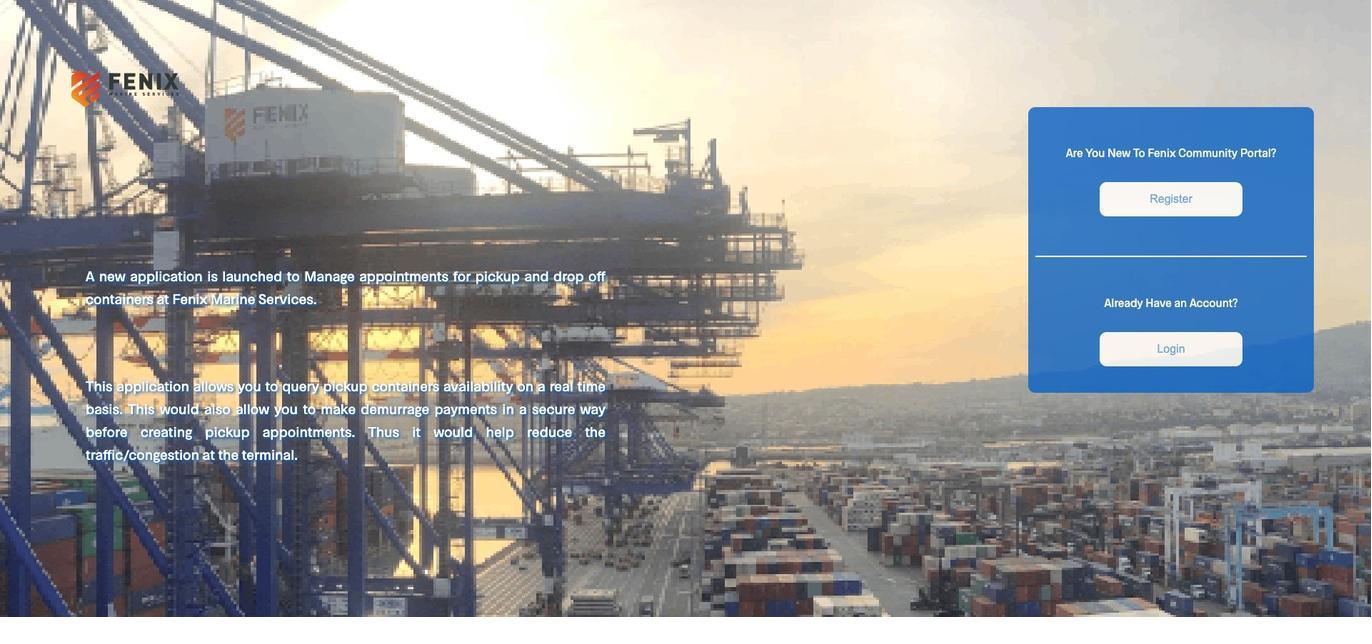 Task type: describe. For each thing, give the bounding box(es) containing it.
already have an account?
[[1105, 296, 1239, 309]]

reduce
[[527, 423, 572, 440]]

make
[[321, 400, 356, 417]]

and
[[525, 267, 549, 284]]

way
[[581, 400, 606, 417]]

on
[[518, 377, 534, 394]]

real
[[550, 377, 574, 394]]

pickup inside the a new application is launched to manage appointments for pickup and drop off containers at fenix marine services.
[[476, 267, 520, 284]]

terminal.
[[242, 446, 298, 463]]

marine
[[211, 290, 255, 307]]

are you new to fenix community portal?
[[1067, 146, 1277, 159]]

for
[[453, 267, 471, 284]]

account?
[[1190, 296, 1239, 309]]

containers inside the a new application is launched to manage appointments for pickup and drop off containers at fenix marine services.
[[86, 290, 154, 307]]

to
[[1134, 146, 1146, 159]]

1 horizontal spatial a
[[538, 377, 546, 394]]

login button
[[1100, 332, 1243, 367]]

thus
[[368, 423, 399, 440]]

services.
[[259, 290, 317, 307]]

already
[[1105, 296, 1144, 309]]

a new application is launched to manage appointments for pickup and drop off containers at fenix marine services.
[[86, 267, 606, 307]]

login
[[1158, 343, 1186, 355]]

portal?
[[1241, 146, 1277, 159]]

1 vertical spatial pickup
[[323, 377, 368, 394]]

allow
[[236, 400, 270, 417]]

0 horizontal spatial the
[[218, 446, 239, 463]]

allows
[[193, 377, 234, 394]]

appointments
[[360, 267, 449, 284]]

fenix inside the a new application is launched to manage appointments for pickup and drop off containers at fenix marine services.
[[172, 290, 207, 307]]

manage
[[304, 267, 355, 284]]

0 horizontal spatial this
[[86, 377, 113, 394]]

appointments.
[[263, 423, 355, 440]]

are
[[1067, 146, 1084, 159]]

to inside the a new application is launched to manage appointments for pickup and drop off containers at fenix marine services.
[[287, 267, 300, 284]]

traffic/congestion
[[86, 446, 199, 463]]



Task type: locate. For each thing, give the bounding box(es) containing it.
containers inside this application allows you to query pickup containers availability on a real time basis. this would also allow you to make demurrage payments in a secure way before creating pickup appointments. thus it would help reduce the traffic/congestion at the terminal.
[[372, 377, 440, 394]]

also
[[204, 400, 231, 417]]

1 vertical spatial this
[[128, 400, 155, 417]]

would down payments
[[434, 423, 473, 440]]

containers
[[86, 290, 154, 307], [372, 377, 440, 394]]

help
[[486, 423, 514, 440]]

application inside the a new application is launched to manage appointments for pickup and drop off containers at fenix marine services.
[[130, 267, 203, 284]]

1 vertical spatial the
[[218, 446, 239, 463]]

the
[[585, 423, 606, 440], [218, 446, 239, 463]]

launched
[[222, 267, 282, 284]]

application left is
[[130, 267, 203, 284]]

would
[[160, 400, 199, 417], [434, 423, 473, 440]]

the down way
[[585, 423, 606, 440]]

demurrage
[[361, 400, 430, 417]]

register button
[[1100, 182, 1243, 217]]

0 horizontal spatial containers
[[86, 290, 154, 307]]

fenix
[[1148, 146, 1177, 159], [172, 290, 207, 307]]

0 horizontal spatial would
[[160, 400, 199, 417]]

pickup right the for
[[476, 267, 520, 284]]

fenix down is
[[172, 290, 207, 307]]

this
[[86, 377, 113, 394], [128, 400, 155, 417]]

0 horizontal spatial fenix
[[172, 290, 207, 307]]

an
[[1175, 296, 1188, 309]]

2 horizontal spatial pickup
[[476, 267, 520, 284]]

is
[[207, 267, 218, 284]]

time
[[578, 377, 606, 394]]

availability
[[444, 377, 513, 394]]

you
[[238, 377, 261, 394], [275, 400, 298, 417]]

0 vertical spatial application
[[130, 267, 203, 284]]

pickup
[[476, 267, 520, 284], [323, 377, 368, 394], [205, 423, 250, 440]]

0 vertical spatial at
[[157, 290, 169, 307]]

it
[[412, 423, 421, 440]]

0 horizontal spatial pickup
[[205, 423, 250, 440]]

0 horizontal spatial to
[[265, 377, 278, 394]]

drop
[[554, 267, 584, 284]]

1 horizontal spatial containers
[[372, 377, 440, 394]]

pickup down "also"
[[205, 423, 250, 440]]

you up allow
[[238, 377, 261, 394]]

1 horizontal spatial pickup
[[323, 377, 368, 394]]

0 vertical spatial fenix
[[1148, 146, 1177, 159]]

off
[[589, 267, 606, 284]]

1 horizontal spatial would
[[434, 423, 473, 440]]

0 vertical spatial containers
[[86, 290, 154, 307]]

1 vertical spatial to
[[265, 377, 278, 394]]

this up basis.
[[86, 377, 113, 394]]

you
[[1086, 146, 1106, 159]]

a right on
[[538, 377, 546, 394]]

secure
[[532, 400, 576, 417]]

2 horizontal spatial to
[[303, 400, 316, 417]]

0 vertical spatial pickup
[[476, 267, 520, 284]]

0 vertical spatial to
[[287, 267, 300, 284]]

to up "appointments."
[[303, 400, 316, 417]]

have
[[1146, 296, 1173, 309]]

containers down the new
[[86, 290, 154, 307]]

1 horizontal spatial at
[[203, 446, 215, 463]]

in
[[503, 400, 514, 417]]

0 vertical spatial the
[[585, 423, 606, 440]]

community
[[1179, 146, 1238, 159]]

a
[[86, 267, 95, 284]]

1 vertical spatial fenix
[[172, 290, 207, 307]]

basis.
[[86, 400, 123, 417]]

at left marine on the top of page
[[157, 290, 169, 307]]

pickup up the make at the left of page
[[323, 377, 368, 394]]

1 vertical spatial you
[[275, 400, 298, 417]]

you down query
[[275, 400, 298, 417]]

fenix right to on the top right of the page
[[1148, 146, 1177, 159]]

to
[[287, 267, 300, 284], [265, 377, 278, 394], [303, 400, 316, 417]]

0 horizontal spatial at
[[157, 290, 169, 307]]

the left terminal.
[[218, 446, 239, 463]]

application
[[130, 267, 203, 284], [117, 377, 189, 394]]

to up services.
[[287, 267, 300, 284]]

1 horizontal spatial this
[[128, 400, 155, 417]]

1 horizontal spatial the
[[585, 423, 606, 440]]

at inside the a new application is launched to manage appointments for pickup and drop off containers at fenix marine services.
[[157, 290, 169, 307]]

a
[[538, 377, 546, 394], [520, 400, 527, 417]]

application up "creating"
[[117, 377, 189, 394]]

new
[[1108, 146, 1131, 159]]

1 horizontal spatial to
[[287, 267, 300, 284]]

would up "creating"
[[160, 400, 199, 417]]

this up "creating"
[[128, 400, 155, 417]]

at
[[157, 290, 169, 307], [203, 446, 215, 463]]

query
[[282, 377, 319, 394]]

a right in
[[520, 400, 527, 417]]

0 vertical spatial you
[[238, 377, 261, 394]]

at inside this application allows you to query pickup containers availability on a real time basis. this would also allow you to make demurrage payments in a secure way before creating pickup appointments. thus it would help reduce the traffic/congestion at the terminal.
[[203, 446, 215, 463]]

application inside this application allows you to query pickup containers availability on a real time basis. this would also allow you to make demurrage payments in a secure way before creating pickup appointments. thus it would help reduce the traffic/congestion at the terminal.
[[117, 377, 189, 394]]

at down "also"
[[203, 446, 215, 463]]

1 horizontal spatial you
[[275, 400, 298, 417]]

this application allows you to query pickup containers availability on a real time basis. this would also allow you to make demurrage payments in a secure way before creating pickup appointments. thus it would help reduce the traffic/congestion at the terminal.
[[86, 377, 606, 463]]

1 vertical spatial at
[[203, 446, 215, 463]]

payments
[[435, 400, 497, 417]]

1 vertical spatial containers
[[372, 377, 440, 394]]

before
[[86, 423, 128, 440]]

0 horizontal spatial a
[[520, 400, 527, 417]]

1 vertical spatial would
[[434, 423, 473, 440]]

1 vertical spatial a
[[520, 400, 527, 417]]

register
[[1151, 193, 1193, 205]]

creating
[[141, 423, 192, 440]]

to left query
[[265, 377, 278, 394]]

0 horizontal spatial you
[[238, 377, 261, 394]]

containers up 'demurrage' on the left bottom of the page
[[372, 377, 440, 394]]

0 vertical spatial would
[[160, 400, 199, 417]]

0 vertical spatial this
[[86, 377, 113, 394]]

2 vertical spatial pickup
[[205, 423, 250, 440]]

2 vertical spatial to
[[303, 400, 316, 417]]

1 horizontal spatial fenix
[[1148, 146, 1177, 159]]

1 vertical spatial application
[[117, 377, 189, 394]]

0 vertical spatial a
[[538, 377, 546, 394]]

new
[[99, 267, 126, 284]]



Task type: vqa. For each thing, say whether or not it's contained in the screenshot.
"containers" inside the "A new application is launched to Manage appointments for pickup and drop off containers at Fenix Marine Services."
no



